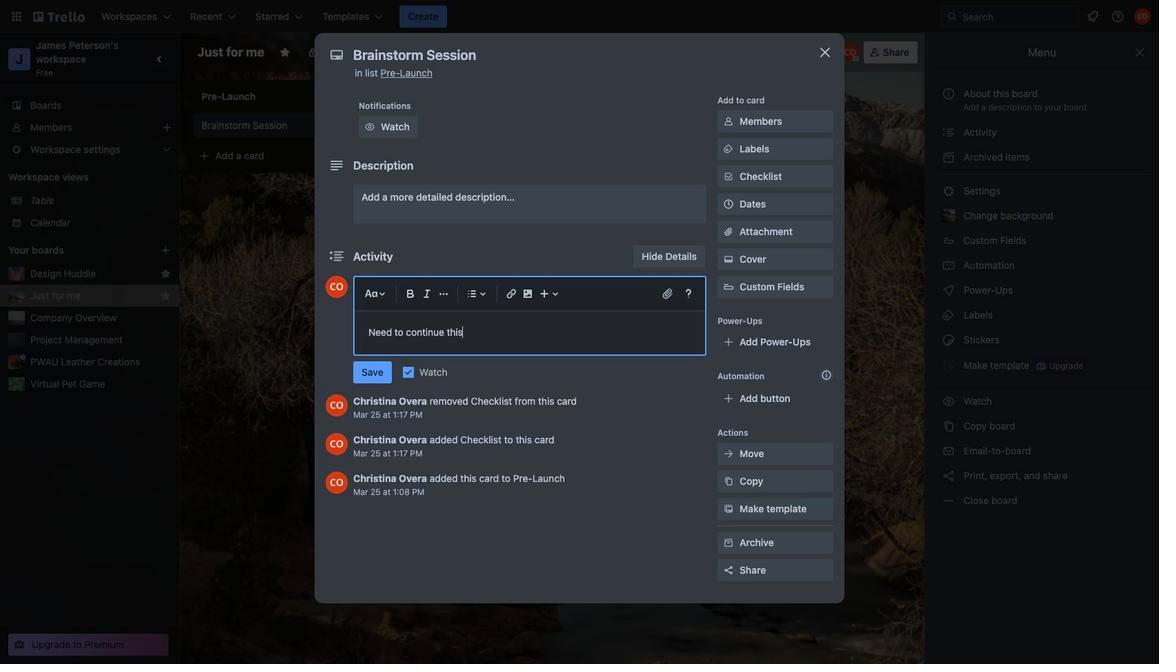 Task type: locate. For each thing, give the bounding box(es) containing it.
Board name text field
[[191, 41, 271, 64]]

1 vertical spatial starred icon image
[[160, 291, 171, 302]]

starred icon image
[[160, 269, 171, 280], [160, 291, 171, 302]]

lists image
[[464, 286, 480, 302]]

0 vertical spatial starred icon image
[[160, 269, 171, 280]]

christina overa (christinaovera) image
[[1135, 8, 1151, 25], [326, 276, 348, 298], [326, 395, 348, 417], [326, 434, 348, 456], [326, 472, 348, 494]]

sm image
[[694, 41, 714, 61], [722, 115, 736, 128], [942, 126, 956, 139], [722, 142, 736, 156], [942, 150, 956, 164], [722, 253, 736, 266], [942, 259, 956, 273], [942, 284, 956, 298], [942, 309, 956, 322], [942, 333, 956, 347], [942, 358, 956, 372], [942, 395, 956, 409], [942, 420, 956, 434], [942, 445, 956, 458]]

None text field
[[347, 43, 802, 68]]

your boards with 6 items element
[[8, 242, 139, 259]]

1 starred icon image from the top
[[160, 269, 171, 280]]

primary element
[[0, 0, 1160, 33]]

add board image
[[160, 245, 171, 256]]

close dialog image
[[817, 44, 834, 61]]

create from template… image
[[353, 150, 364, 162]]

Search field
[[958, 7, 1079, 26]]

open information menu image
[[1111, 10, 1125, 23]]

2 starred icon image from the top
[[160, 291, 171, 302]]

bold ⌘b image
[[402, 286, 419, 302]]

sm image
[[363, 120, 377, 134], [942, 184, 956, 198], [722, 447, 736, 461], [942, 469, 956, 483], [722, 475, 736, 489], [942, 494, 956, 508], [722, 503, 736, 516], [722, 536, 736, 550]]

text formatting group
[[402, 286, 452, 302]]



Task type: vqa. For each thing, say whether or not it's contained in the screenshot.
the rightmost Members link
no



Task type: describe. For each thing, give the bounding box(es) containing it.
Main content area, start typing to enter text. text field
[[369, 324, 692, 341]]

link ⌘k image
[[503, 286, 520, 302]]

christina overa (christinaovera) image
[[841, 43, 860, 62]]

editor toolbar
[[360, 283, 700, 305]]

attach and insert link image
[[661, 287, 675, 301]]

customize views image
[[432, 46, 446, 59]]

more formatting image
[[436, 286, 452, 302]]

0 notifications image
[[1085, 8, 1102, 25]]

italic ⌘i image
[[419, 286, 436, 302]]

image image
[[520, 286, 536, 302]]

open help dialog image
[[681, 286, 697, 302]]

text styles image
[[363, 286, 380, 302]]

star or unstar board image
[[280, 47, 291, 58]]

search image
[[947, 11, 958, 22]]



